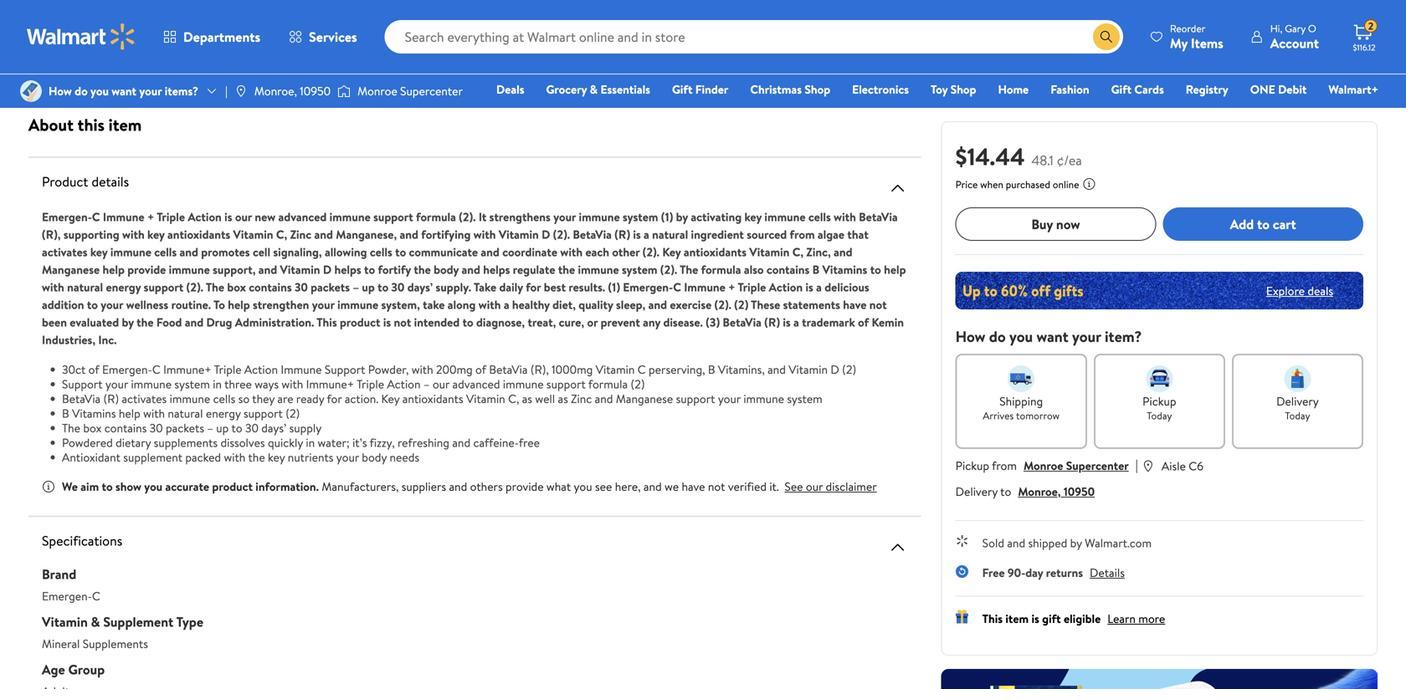 Task type: vqa. For each thing, say whether or not it's contained in the screenshot.
Buy
yes



Task type: describe. For each thing, give the bounding box(es) containing it.
for inside the 30ct of emergen-c immune+ triple action immune support powder, with 200mg of betavia (r), 1000mg vitamin c perserving, b vitamins, and vitamin d (2) support your immune system in three ways with immune+ triple action – our advanced immune support formula (2) betavia (r) activates immune cells so they are ready for action. key antioxidants vitamin c, as well as zinc and manganese support your immune system b vitamins help with natural energy support (2) the box contains 30 packets – up to 30 days' supply powdered dietary supplements dissolves quickly in water; it's fizzy, refreshing and caffeine-free antioxidant supplement packed with the key nutrients your body needs
[[327, 391, 342, 407]]

90-
[[1008, 565, 1026, 581]]

details button
[[1090, 565, 1125, 581]]

to left fortify
[[364, 262, 375, 278]]

key inside the 30ct of emergen-c immune+ triple action immune support powder, with 200mg of betavia (r), 1000mg vitamin c perserving, b vitamins, and vitamin d (2) support your immune system in three ways with immune+ triple action – our advanced immune support formula (2) betavia (r) activates immune cells so they are ready for action. key antioxidants vitamin c, as well as zinc and manganese support your immune system b vitamins help with natural energy support (2) the box contains 30 packets – up to 30 days' supply powdered dietary supplements dissolves quickly in water; it's fizzy, refreshing and caffeine-free antioxidant supplement packed with the key nutrients your body needs
[[268, 449, 285, 466]]

immune up 'sourced'
[[764, 209, 806, 225]]

a down daily
[[504, 297, 509, 313]]

provide inside emergen-c immune + triple action is our new advanced immune support formula (2). it strengthens your immune system (1) by activating key immune cells with betavia (r), supporting with key antioxidants vitamin c, zinc and manganese, and fortifying with vitamin d (2). betavia (r) is a natural ingredient sourced from algae that activates key immune cells and promotes cell signaling, allowing cells to communicate and coordinate with each other (2). key antioxidants vitamin c, zinc, and manganese help provide immune support, and vitamin d helps to fortify the body and helps regulate the immune system (2). the formula also contains b vitamins to help with natural energy support (2). the box contains 30 packets – up to 30 days' supply. take daily for best results. (1) emergen-c immune + triple action is a delicious addition to your wellness routine. to help strengthen your immune system, take along with a healthy diet, quality sleep, and exercise (2). (2) these statements have not been evaluated by the food and drug administration. this product is not intended to diagnose, treat, cure, or prevent any disease. (3) betavia (r) is a trademark of kemin industries, inc.
[[127, 262, 166, 278]]

1 horizontal spatial by
[[676, 209, 688, 225]]

of inside emergen-c immune + triple action is our new advanced immune support formula (2). it strengthens your immune system (1) by activating key immune cells with betavia (r), supporting with key antioxidants vitamin c, zinc and manganese, and fortifying with vitamin d (2). betavia (r) is a natural ingredient sourced from algae that activates key immune cells and promotes cell signaling, allowing cells to communicate and coordinate with each other (2). key antioxidants vitamin c, zinc, and manganese help provide immune support, and vitamin d helps to fortify the body and helps regulate the immune system (2). the formula also contains b vitamins to help with natural energy support (2). the box contains 30 packets – up to 30 days' supply. take daily for best results. (1) emergen-c immune + triple action is a delicious addition to your wellness routine. to help strengthen your immune system, take along with a healthy diet, quality sleep, and exercise (2). (2) these statements have not been evaluated by the food and drug administration. this product is not intended to diagnose, treat, cure, or prevent any disease. (3) betavia (r) is a trademark of kemin industries, inc.
[[858, 314, 869, 331]]

0 vertical spatial c,
[[276, 226, 287, 243]]

2 horizontal spatial contains
[[767, 262, 810, 278]]

do for how do you want your items?
[[75, 83, 88, 99]]

1 vertical spatial in
[[306, 435, 315, 451]]

today for delivery
[[1285, 409, 1310, 423]]

help down supporting
[[103, 262, 125, 278]]

1 horizontal spatial (1)
[[661, 209, 673, 225]]

0 horizontal spatial +
[[147, 209, 154, 225]]

system up other
[[623, 209, 658, 225]]

brand
[[42, 565, 76, 584]]

immune down each
[[578, 262, 619, 278]]

immune up routine.
[[169, 262, 210, 278]]

1 horizontal spatial &
[[590, 81, 598, 98]]

system down trademark
[[787, 391, 823, 407]]

(2). up routine.
[[186, 279, 203, 295]]

0 horizontal spatial monroe,
[[254, 83, 297, 99]]

cards
[[1134, 81, 1164, 98]]

emergen-c immune + triple action is our new advanced immune support formula (2). it strengthens your immune system (1) by activating key immune cells with betavia (r), supporting with key antioxidants vitamin c, zinc and manganese, and fortifying with vitamin d (2). betavia (r) is a natural ingredient sourced from algae that activates key immune cells and promotes cell signaling, allowing cells to communicate and coordinate with each other (2). key antioxidants vitamin c, zinc, and manganese help provide immune support, and vitamin d helps to fortify the body and helps regulate the immune system (2). the formula also contains b vitamins to help with natural energy support (2). the box contains 30 packets – up to 30 days' supply. take daily for best results. (1) emergen-c immune + triple action is a delicious addition to your wellness routine. to help strengthen your immune system, take along with a healthy diet, quality sleep, and exercise (2). (2) these statements have not been evaluated by the food and drug administration. this product is not intended to diagnose, treat, cure, or prevent any disease. (3) betavia (r) is a trademark of kemin industries, inc.
[[42, 209, 906, 348]]

1 helps from the left
[[334, 262, 361, 278]]

show
[[115, 479, 141, 495]]

2 helps from the left
[[483, 262, 510, 278]]

with right ways
[[282, 376, 303, 393]]

pickup for pickup from monroe supercenter |
[[956, 458, 989, 474]]

how do you want your items?
[[49, 83, 198, 99]]

2 as from the left
[[558, 391, 568, 407]]

to down 'pickup from monroe supercenter |' at bottom
[[1000, 484, 1011, 500]]

fashion link
[[1043, 80, 1097, 98]]

your down inc.
[[105, 376, 128, 393]]

to down along at the left top of the page
[[462, 314, 473, 331]]

more
[[1138, 611, 1165, 627]]

0 horizontal spatial monroe
[[357, 83, 397, 99]]

(2). up (3)
[[714, 297, 731, 313]]

ready
[[296, 391, 324, 407]]

immune up supplements
[[170, 391, 210, 407]]

walmart+ link
[[1321, 80, 1386, 98]]

our inside emergen-c immune + triple action is our new advanced immune support formula (2). it strengthens your immune system (1) by activating key immune cells with betavia (r), supporting with key antioxidants vitamin c, zinc and manganese, and fortifying with vitamin d (2). betavia (r) is a natural ingredient sourced from algae that activates key immune cells and promotes cell signaling, allowing cells to communicate and coordinate with each other (2). key antioxidants vitamin c, zinc, and manganese help provide immune support, and vitamin d helps to fortify the body and helps regulate the immune system (2). the formula also contains b vitamins to help with natural energy support (2). the box contains 30 packets – up to 30 days' supply. take daily for best results. (1) emergen-c immune + triple action is a delicious addition to your wellness routine. to help strengthen your immune system, take along with a healthy diet, quality sleep, and exercise (2). (2) these statements have not been evaluated by the food and drug administration. this product is not intended to diagnose, treat, cure, or prevent any disease. (3) betavia (r) is a trademark of kemin industries, inc.
[[235, 209, 252, 225]]

gift for gift cards
[[1111, 81, 1132, 98]]

coordinate
[[502, 244, 557, 260]]

1 vertical spatial |
[[1135, 456, 1138, 475]]

hi,
[[1270, 21, 1282, 36]]

vitamins inside the 30ct of emergen-c immune+ triple action immune support powder, with 200mg of betavia (r), 1000mg vitamin c perserving, b vitamins, and vitamin d (2) support your immune system in three ways with immune+ triple action – our advanced immune support formula (2) betavia (r) activates immune cells so they are ready for action. key antioxidants vitamin c, as well as zinc and manganese support your immune system b vitamins help with natural energy support (2) the box contains 30 packets – up to 30 days' supply powdered dietary supplements dissolves quickly in water; it's fizzy, refreshing and caffeine-free antioxidant supplement packed with the key nutrients your body needs
[[72, 406, 116, 422]]

action up they at left
[[244, 362, 278, 378]]

1 vertical spatial d
[[323, 262, 332, 278]]

is up "promotes"
[[224, 209, 232, 225]]

c down food
[[152, 362, 161, 378]]

free 90-day returns details
[[982, 565, 1125, 581]]

packed
[[185, 449, 221, 466]]

support down cure,
[[546, 376, 586, 393]]

2 horizontal spatial natural
[[652, 226, 688, 243]]

0 horizontal spatial product
[[212, 479, 253, 495]]

activating
[[691, 209, 742, 225]]

a up statements
[[816, 279, 822, 295]]

0 vertical spatial d
[[542, 226, 550, 243]]

how for how do you want your item?
[[956, 326, 985, 347]]

we
[[665, 479, 679, 495]]

vitamin up cell
[[233, 226, 273, 243]]

antioxidants inside the 30ct of emergen-c immune+ triple action immune support powder, with 200mg of betavia (r), 1000mg vitamin c perserving, b vitamins, and vitamin d (2) support your immune system in three ways with immune+ triple action – our advanced immune support formula (2) betavia (r) activates immune cells so they are ready for action. key antioxidants vitamin c, as well as zinc and manganese support your immune system b vitamins help with natural energy support (2) the box contains 30 packets – up to 30 days' supply powdered dietary supplements dissolves quickly in water; it's fizzy, refreshing and caffeine-free antioxidant supplement packed with the key nutrients your body needs
[[402, 391, 463, 407]]

$14.44
[[956, 140, 1025, 173]]

regulate
[[513, 262, 555, 278]]

three
[[224, 376, 252, 393]]

2 shipping from the left
[[285, 18, 321, 33]]

routine.
[[171, 297, 211, 313]]

day up christmas shop link
[[799, 18, 814, 33]]

1 vertical spatial not
[[394, 314, 411, 331]]

1 2- from the left
[[258, 18, 267, 33]]

with down take
[[479, 297, 501, 313]]

intent image for delivery image
[[1284, 366, 1311, 393]]

with up dietary
[[143, 406, 165, 422]]

support down ways
[[244, 406, 283, 422]]

1 vertical spatial the
[[206, 279, 224, 295]]

pickup today
[[1143, 393, 1176, 423]]

2 horizontal spatial –
[[423, 376, 430, 393]]

allowing
[[325, 244, 367, 260]]

to inside the 30ct of emergen-c immune+ triple action immune support powder, with 200mg of betavia (r), 1000mg vitamin c perserving, b vitamins, and vitamin d (2) support your immune system in three ways with immune+ triple action – our advanced immune support formula (2) betavia (r) activates immune cells so they are ready for action. key antioxidants vitamin c, as well as zinc and manganese support your immune system b vitamins help with natural energy support (2) the box contains 30 packets – up to 30 days' supply powdered dietary supplements dissolves quickly in water; it's fizzy, refreshing and caffeine-free antioxidant supplement packed with the key nutrients your body needs
[[231, 420, 242, 436]]

emergen- up supporting
[[42, 209, 92, 225]]

0 vertical spatial formula
[[416, 209, 456, 225]]

the inside the 30ct of emergen-c immune+ triple action immune support powder, with 200mg of betavia (r), 1000mg vitamin c perserving, b vitamins, and vitamin d (2) support your immune system in three ways with immune+ triple action – our advanced immune support formula (2) betavia (r) activates immune cells so they are ready for action. key antioxidants vitamin c, as well as zinc and manganese support your immune system b vitamins help with natural energy support (2) the box contains 30 packets – up to 30 days' supply powdered dietary supplements dissolves quickly in water; it's fizzy, refreshing and caffeine-free antioxidant supplement packed with the key nutrients your body needs
[[248, 449, 265, 466]]

other
[[612, 244, 640, 260]]

betavia right (3)
[[723, 314, 762, 331]]

buy now
[[1031, 215, 1080, 233]]

manganese inside the 30ct of emergen-c immune+ triple action immune support powder, with 200mg of betavia (r), 1000mg vitamin c perserving, b vitamins, and vitamin d (2) support your immune system in three ways with immune+ triple action – our advanced immune support formula (2) betavia (r) activates immune cells so they are ready for action. key antioxidants vitamin c, as well as zinc and manganese support your immune system b vitamins help with natural energy support (2) the box contains 30 packets – up to 30 days' supply powdered dietary supplements dissolves quickly in water; it's fizzy, refreshing and caffeine-free antioxidant supplement packed with the key nutrients your body needs
[[616, 391, 673, 407]]

body inside the 30ct of emergen-c immune+ triple action immune support powder, with 200mg of betavia (r), 1000mg vitamin c perserving, b vitamins, and vitamin d (2) support your immune system in three ways with immune+ triple action – our advanced immune support formula (2) betavia (r) activates immune cells so they are ready for action. key antioxidants vitamin c, as well as zinc and manganese support your immune system b vitamins help with natural energy support (2) the box contains 30 packets – up to 30 days' supply powdered dietary supplements dissolves quickly in water; it's fizzy, refreshing and caffeine-free antioxidant supplement packed with the key nutrients your body needs
[[362, 449, 387, 466]]

the inside the 30ct of emergen-c immune+ triple action immune support powder, with 200mg of betavia (r), 1000mg vitamin c perserving, b vitamins, and vitamin d (2) support your immune system in three ways with immune+ triple action – our advanced immune support formula (2) betavia (r) activates immune cells so they are ready for action. key antioxidants vitamin c, as well as zinc and manganese support your immune system b vitamins help with natural energy support (2) the box contains 30 packets – up to 30 days' supply powdered dietary supplements dissolves quickly in water; it's fizzy, refreshing and caffeine-free antioxidant supplement packed with the key nutrients your body needs
[[62, 420, 80, 436]]

1 vertical spatial formula
[[701, 262, 741, 278]]

sourced
[[747, 226, 787, 243]]

others
[[470, 479, 503, 495]]

water;
[[318, 435, 350, 451]]

from inside emergen-c immune + triple action is our new advanced immune support formula (2). it strengthens your immune system (1) by activating key immune cells with betavia (r), supporting with key antioxidants vitamin c, zinc and manganese, and fortifying with vitamin d (2). betavia (r) is a natural ingredient sourced from algae that activates key immune cells and promotes cell signaling, allowing cells to communicate and coordinate with each other (2). key antioxidants vitamin c, zinc, and manganese help provide immune support, and vitamin d helps to fortify the body and helps regulate the immune system (2). the formula also contains b vitamins to help with natural energy support (2). the box contains 30 packets – up to 30 days' supply. take daily for best results. (1) emergen-c immune + triple action is a delicious addition to your wellness routine. to help strengthen your immune system, take along with a healthy diet, quality sleep, and exercise (2). (2) these statements have not been evaluated by the food and drug administration. this product is not intended to diagnose, treat, cure, or prevent any disease. (3) betavia (r) is a trademark of kemin industries, inc.
[[790, 226, 815, 243]]

signaling,
[[273, 244, 322, 260]]

our inside the 30ct of emergen-c immune+ triple action immune support powder, with 200mg of betavia (r), 1000mg vitamin c perserving, b vitamins, and vitamin d (2) support your immune system in three ways with immune+ triple action – our advanced immune support formula (2) betavia (r) activates immune cells so they are ready for action. key antioxidants vitamin c, as well as zinc and manganese support your immune system b vitamins help with natural energy support (2) the box contains 30 packets – up to 30 days' supply powdered dietary supplements dissolves quickly in water; it's fizzy, refreshing and caffeine-free antioxidant supplement packed with the key nutrients your body needs
[[433, 376, 450, 393]]

up to sixty percent off deals. shop now. image
[[956, 272, 1363, 310]]

communicate
[[409, 244, 478, 260]]

manganese,
[[336, 226, 397, 243]]

healthy
[[512, 297, 550, 313]]

caffeine-
[[473, 435, 519, 451]]

to right aim
[[102, 479, 113, 495]]

1 vertical spatial monroe,
[[1018, 484, 1061, 500]]

food
[[156, 314, 182, 331]]

age
[[42, 661, 65, 679]]

your down vitamins, at right
[[718, 391, 741, 407]]

0 horizontal spatial immune+
[[163, 362, 211, 378]]

2 horizontal spatial antioxidants
[[684, 244, 747, 260]]

monroe supercenter
[[357, 83, 463, 99]]

cart
[[1273, 215, 1296, 233]]

about this item
[[28, 113, 142, 136]]

about
[[28, 113, 74, 136]]

day right 3+
[[49, 18, 64, 33]]

1 vertical spatial (r)
[[764, 314, 780, 331]]

departments
[[183, 28, 260, 46]]

with right packed
[[224, 449, 246, 466]]

0 vertical spatial item
[[108, 113, 142, 136]]

immune down supporting
[[110, 244, 151, 260]]

toy shop link
[[923, 80, 984, 98]]

natural inside the 30ct of emergen-c immune+ triple action immune support powder, with 200mg of betavia (r), 1000mg vitamin c perserving, b vitamins, and vitamin d (2) support your immune system in three ways with immune+ triple action – our advanced immune support formula (2) betavia (r) activates immune cells so they are ready for action. key antioxidants vitamin c, as well as zinc and manganese support your immune system b vitamins help with natural energy support (2) the box contains 30 packets – up to 30 days' supply powdered dietary supplements dissolves quickly in water; it's fizzy, refreshing and caffeine-free antioxidant supplement packed with the key nutrients your body needs
[[168, 406, 203, 422]]

betavia up each
[[573, 226, 612, 243]]

help right to
[[228, 297, 250, 313]]

1 horizontal spatial this
[[982, 611, 1003, 627]]

0 horizontal spatial (1)
[[608, 279, 620, 295]]

with left 200mg
[[412, 362, 433, 378]]

2 vertical spatial not
[[708, 479, 725, 495]]

gift for gift finder
[[672, 81, 693, 98]]

betavia down 30ct
[[62, 391, 101, 407]]

see our disclaimer button
[[785, 479, 877, 495]]

support,
[[213, 262, 256, 278]]

take
[[474, 279, 496, 295]]

1 as from the left
[[522, 391, 532, 407]]

help up kemin
[[884, 262, 906, 278]]

immune up manganese,
[[329, 209, 371, 225]]

powder,
[[368, 362, 409, 378]]

are
[[277, 391, 293, 407]]

0 vertical spatial the
[[680, 262, 698, 278]]

dissolves
[[220, 435, 265, 451]]

action right action.
[[387, 376, 421, 393]]

pickup for pickup today
[[1143, 393, 1176, 410]]

well
[[535, 391, 555, 407]]

is up statements
[[806, 279, 813, 295]]

your left item?
[[1072, 326, 1101, 347]]

is up other
[[633, 226, 641, 243]]

these
[[751, 297, 780, 313]]

action up these
[[769, 279, 803, 295]]

1 vertical spatial have
[[682, 479, 705, 495]]

the down communicate at the top left of page
[[414, 262, 431, 278]]

shop for christmas shop
[[805, 81, 830, 98]]

is down statements
[[783, 314, 791, 331]]

essentials
[[600, 81, 650, 98]]

details
[[1090, 565, 1125, 581]]

betavia down diagnose, at left
[[489, 362, 528, 378]]

with up addition
[[42, 279, 64, 295]]

support down perserving, at the bottom of page
[[676, 391, 715, 407]]

inc.
[[98, 332, 117, 348]]

christmas
[[750, 81, 802, 98]]

emergen- up sleep,
[[623, 279, 673, 295]]

reorder
[[1170, 21, 1205, 36]]

energy inside the 30ct of emergen-c immune+ triple action immune support powder, with 200mg of betavia (r), 1000mg vitamin c perserving, b vitamins, and vitamin d (2) support your immune system in three ways with immune+ triple action – our advanced immune support formula (2) betavia (r) activates immune cells so they are ready for action. key antioxidants vitamin c, as well as zinc and manganese support your immune system b vitamins help with natural energy support (2) the box contains 30 packets – up to 30 days' supply powdered dietary supplements dissolves quickly in water; it's fizzy, refreshing and caffeine-free antioxidant supplement packed with the key nutrients your body needs
[[206, 406, 241, 422]]

3 shipping from the left
[[508, 18, 544, 33]]

the down wellness at the left
[[137, 314, 154, 331]]

48.1
[[1032, 151, 1054, 169]]

delivery for delivery to monroe, 10950
[[956, 484, 998, 500]]

age group
[[42, 661, 105, 679]]

day up deals
[[491, 18, 506, 33]]

c up supporting
[[92, 209, 100, 225]]

disclaimer
[[826, 479, 877, 495]]

one debit
[[1250, 81, 1307, 98]]

kemin
[[872, 314, 904, 331]]

0 horizontal spatial natural
[[67, 279, 103, 295]]

0 horizontal spatial |
[[225, 83, 228, 99]]

 image for how do you want your items?
[[20, 80, 42, 102]]

key down supporting
[[90, 244, 108, 260]]

when
[[980, 177, 1003, 192]]

days' inside the 30ct of emergen-c immune+ triple action immune support powder, with 200mg of betavia (r), 1000mg vitamin c perserving, b vitamins, and vitamin d (2) support your immune system in three ways with immune+ triple action – our advanced immune support formula (2) betavia (r) activates immune cells so they are ready for action. key antioxidants vitamin c, as well as zinc and manganese support your immune system b vitamins help with natural energy support (2) the box contains 30 packets – up to 30 days' supply powdered dietary supplements dissolves quickly in water; it's fizzy, refreshing and caffeine-free antioxidant supplement packed with the key nutrients your body needs
[[261, 420, 286, 436]]

from inside 'pickup from monroe supercenter |'
[[992, 458, 1017, 474]]

formula inside the 30ct of emergen-c immune+ triple action immune support powder, with 200mg of betavia (r), 1000mg vitamin c perserving, b vitamins, and vitamin d (2) support your immune system in three ways with immune+ triple action – our advanced immune support formula (2) betavia (r) activates immune cells so they are ready for action. key antioxidants vitamin c, as well as zinc and manganese support your immune system b vitamins help with natural energy support (2) the box contains 30 packets – up to 30 days' supply powdered dietary supplements dissolves quickly in water; it's fizzy, refreshing and caffeine-free antioxidant supplement packed with the key nutrients your body needs
[[588, 376, 628, 393]]

1 horizontal spatial support
[[325, 362, 365, 378]]

key right supporting
[[147, 226, 165, 243]]

item?
[[1105, 326, 1142, 347]]

cure,
[[559, 314, 584, 331]]

a left ingredient
[[644, 226, 649, 243]]

diagnose,
[[476, 314, 525, 331]]

30ct of emergen-c immune+ triple action immune support powder, with 200mg of betavia (r), 1000mg vitamin c perserving, b vitamins, and vitamin d (2) support your immune system in three ways with immune+ triple action – our advanced immune support formula (2) betavia (r) activates immune cells so they are ready for action. key antioxidants vitamin c, as well as zinc and manganese support your immune system b vitamins help with natural energy support (2) the box contains 30 packets – up to 30 days' supply powdered dietary supplements dissolves quickly in water; it's fizzy, refreshing and caffeine-free antioxidant supplement packed with the key nutrients your body needs
[[62, 362, 856, 466]]

zinc inside the 30ct of emergen-c immune+ triple action immune support powder, with 200mg of betavia (r), 1000mg vitamin c perserving, b vitamins, and vitamin d (2) support your immune system in three ways with immune+ triple action – our advanced immune support formula (2) betavia (r) activates immune cells so they are ready for action. key antioxidants vitamin c, as well as zinc and manganese support your immune system b vitamins help with natural energy support (2) the box contains 30 packets – up to 30 days' supply powdered dietary supplements dissolves quickly in water; it's fizzy, refreshing and caffeine-free antioxidant supplement packed with the key nutrients your body needs
[[571, 391, 592, 407]]

fortifying
[[421, 226, 471, 243]]

ways
[[255, 376, 279, 393]]

0 vertical spatial antioxidants
[[167, 226, 230, 243]]

c up exercise
[[673, 279, 681, 295]]

registry
[[1186, 81, 1228, 98]]

day right the departments
[[267, 18, 282, 33]]

 image for monroe supercenter
[[337, 83, 351, 100]]

(2). right other
[[643, 244, 660, 260]]

product inside emergen-c immune + triple action is our new advanced immune support formula (2). it strengthens your immune system (1) by activating key immune cells with betavia (r), supporting with key antioxidants vitamin c, zinc and manganese, and fortifying with vitamin d (2). betavia (r) is a natural ingredient sourced from algae that activates key immune cells and promotes cell signaling, allowing cells to communicate and coordinate with each other (2). key antioxidants vitamin c, zinc, and manganese help provide immune support, and vitamin d helps to fortify the body and helps regulate the immune system (2). the formula also contains b vitamins to help with natural energy support (2). the box contains 30 packets – up to 30 days' supply. take daily for best results. (1) emergen-c immune + triple action is a delicious addition to your wellness routine. to help strengthen your immune system, take along with a healthy diet, quality sleep, and exercise (2). (2) these statements have not been evaluated by the food and drug administration. this product is not intended to diagnose, treat, cure, or prevent any disease. (3) betavia (r) is a trademark of kemin industries, inc.
[[340, 314, 380, 331]]

services button
[[275, 17, 371, 57]]

my
[[1170, 34, 1188, 52]]

search icon image
[[1100, 30, 1113, 44]]

how for how do you want your items?
[[49, 83, 72, 99]]

0 horizontal spatial –
[[207, 420, 213, 436]]

0 vertical spatial immune
[[103, 209, 144, 225]]

up inside the 30ct of emergen-c immune+ triple action immune support powder, with 200mg of betavia (r), 1000mg vitamin c perserving, b vitamins, and vitamin d (2) support your immune system in three ways with immune+ triple action – our advanced immune support formula (2) betavia (r) activates immune cells so they are ready for action. key antioxidants vitamin c, as well as zinc and manganese support your immune system b vitamins help with natural energy support (2) the box contains 30 packets – up to 30 days' supply powdered dietary supplements dissolves quickly in water; it's fizzy, refreshing and caffeine-free antioxidant supplement packed with the key nutrients your body needs
[[216, 420, 229, 436]]

zinc inside emergen-c immune + triple action is our new advanced immune support formula (2). it strengthens your immune system (1) by activating key immune cells with betavia (r), supporting with key antioxidants vitamin c, zinc and manganese, and fortifying with vitamin d (2). betavia (r) is a natural ingredient sourced from algae that activates key immune cells and promotes cell signaling, allowing cells to communicate and coordinate with each other (2). key antioxidants vitamin c, zinc, and manganese help provide immune support, and vitamin d helps to fortify the body and helps regulate the immune system (2). the formula also contains b vitamins to help with natural energy support (2). the box contains 30 packets – up to 30 days' supply. take daily for best results. (1) emergen-c immune + triple action is a delicious addition to your wellness routine. to help strengthen your immune system, take along with a healthy diet, quality sleep, and exercise (2). (2) these statements have not been evaluated by the food and drug administration. this product is not intended to diagnose, treat, cure, or prevent any disease. (3) betavia (r) is a trademark of kemin industries, inc.
[[290, 226, 312, 243]]

fashion
[[1051, 81, 1089, 98]]

box inside emergen-c immune + triple action is our new advanced immune support formula (2). it strengthens your immune system (1) by activating key immune cells with betavia (r), supporting with key antioxidants vitamin c, zinc and manganese, and fortifying with vitamin d (2). betavia (r) is a natural ingredient sourced from algae that activates key immune cells and promotes cell signaling, allowing cells to communicate and coordinate with each other (2). key antioxidants vitamin c, zinc, and manganese help provide immune support, and vitamin d helps to fortify the body and helps regulate the immune system (2). the formula also contains b vitamins to help with natural energy support (2). the box contains 30 packets – up to 30 days' supply. take daily for best results. (1) emergen-c immune + triple action is a delicious addition to your wellness routine. to help strengthen your immune system, take along with a healthy diet, quality sleep, and exercise (2). (2) these statements have not been evaluated by the food and drug administration. this product is not intended to diagnose, treat, cure, or prevent any disease. (3) betavia (r) is a trademark of kemin industries, inc.
[[227, 279, 246, 295]]

1 shipping from the left
[[66, 18, 102, 33]]

is down the system,
[[383, 314, 391, 331]]

0 horizontal spatial support
[[62, 376, 103, 393]]

vitamin down 200mg
[[466, 391, 505, 407]]

intended
[[414, 314, 460, 331]]

walmart image
[[27, 23, 136, 50]]

with down it
[[474, 226, 496, 243]]

2 vertical spatial our
[[806, 479, 823, 495]]

d inside the 30ct of emergen-c immune+ triple action immune support powder, with 200mg of betavia (r), 1000mg vitamin c perserving, b vitamins, and vitamin d (2) support your immune system in three ways with immune+ triple action – our advanced immune support formula (2) betavia (r) activates immune cells so they are ready for action. key antioxidants vitamin c, as well as zinc and manganese support your immune system b vitamins help with natural energy support (2) the box contains 30 packets – up to 30 days' supply powdered dietary supplements dissolves quickly in water; it's fizzy, refreshing and caffeine-free antioxidant supplement packed with the key nutrients your body needs
[[831, 362, 839, 378]]

to inside add to cart button
[[1257, 215, 1270, 233]]

o
[[1308, 21, 1316, 36]]

this item is gift eligible learn more
[[982, 611, 1165, 627]]

walmart.com
[[1085, 535, 1152, 552]]

30ct
[[62, 362, 86, 378]]

2 horizontal spatial c,
[[792, 244, 804, 260]]

quickly
[[268, 435, 303, 451]]

30 down so
[[245, 420, 259, 436]]

have inside emergen-c immune + triple action is our new advanced immune support formula (2). it strengthens your immune system (1) by activating key immune cells with betavia (r), supporting with key antioxidants vitamin c, zinc and manganese, and fortifying with vitamin d (2). betavia (r) is a natural ingredient sourced from algae that activates key immune cells and promotes cell signaling, allowing cells to communicate and coordinate with each other (2). key antioxidants vitamin c, zinc, and manganese help provide immune support, and vitamin d helps to fortify the body and helps regulate the immune system (2). the formula also contains b vitamins to help with natural energy support (2). the box contains 30 packets – up to 30 days' supply. take daily for best results. (1) emergen-c immune + triple action is a delicious addition to your wellness routine. to help strengthen your immune system, take along with a healthy diet, quality sleep, and exercise (2). (2) these statements have not been evaluated by the food and drug administration. this product is not intended to diagnose, treat, cure, or prevent any disease. (3) betavia (r) is a trademark of kemin industries, inc.
[[843, 297, 867, 313]]

0 horizontal spatial 10950
[[300, 83, 331, 99]]

is left 'gift'
[[1032, 611, 1039, 627]]

with right supporting
[[122, 226, 145, 243]]

2 2- from the left
[[482, 18, 491, 33]]

30 up strengthen
[[295, 279, 308, 295]]

price when purchased online
[[956, 177, 1079, 192]]

any
[[643, 314, 660, 331]]

specifications
[[42, 532, 122, 550]]

1 horizontal spatial 10950
[[1064, 484, 1095, 500]]

(2) inside emergen-c immune + triple action is our new advanced immune support formula (2). it strengthens your immune system (1) by activating key immune cells with betavia (r), supporting with key antioxidants vitamin c, zinc and manganese, and fortifying with vitamin d (2). betavia (r) is a natural ingredient sourced from algae that activates key immune cells and promotes cell signaling, allowing cells to communicate and coordinate with each other (2). key antioxidants vitamin c, zinc, and manganese help provide immune support, and vitamin d helps to fortify the body and helps regulate the immune system (2). the formula also contains b vitamins to help with natural energy support (2). the box contains 30 packets – up to 30 days' supply. take daily for best results. (1) emergen-c immune + triple action is a delicious addition to your wellness routine. to help strengthen your immune system, take along with a healthy diet, quality sleep, and exercise (2). (2) these statements have not been evaluated by the food and drug administration. this product is not intended to diagnose, treat, cure, or prevent any disease. (3) betavia (r) is a trademark of kemin industries, inc.
[[734, 297, 748, 313]]

c left perserving, at the bottom of page
[[638, 362, 646, 378]]

with up that
[[834, 209, 856, 225]]

1 vertical spatial provide
[[506, 479, 544, 495]]

delivery to monroe, 10950
[[956, 484, 1095, 500]]

0 horizontal spatial of
[[88, 362, 99, 378]]

(2) down trademark
[[842, 362, 856, 378]]

grocery & essentials
[[546, 81, 650, 98]]

activates inside emergen-c immune + triple action is our new advanced immune support formula (2). it strengthens your immune system (1) by activating key immune cells with betavia (r), supporting with key antioxidants vitamin c, zinc and manganese, and fortifying with vitamin d (2). betavia (r) is a natural ingredient sourced from algae that activates key immune cells and promotes cell signaling, allowing cells to communicate and coordinate with each other (2). key antioxidants vitamin c, zinc, and manganese help provide immune support, and vitamin d helps to fortify the body and helps regulate the immune system (2). the formula also contains b vitamins to help with natural energy support (2). the box contains 30 packets – up to 30 days' supply. take daily for best results. (1) emergen-c immune + triple action is a delicious addition to your wellness routine. to help strengthen your immune system, take along with a healthy diet, quality sleep, and exercise (2). (2) these statements have not been evaluated by the food and drug administration. this product is not intended to diagnose, treat, cure, or prevent any disease. (3) betavia (r) is a trademark of kemin industries, inc.
[[42, 244, 87, 260]]

see
[[785, 479, 803, 495]]

support up manganese,
[[373, 209, 413, 225]]

wellness
[[126, 297, 168, 313]]

0 vertical spatial supercenter
[[400, 83, 463, 99]]

gift
[[1042, 611, 1061, 627]]

30 up "supplement"
[[150, 420, 163, 436]]

action.
[[345, 391, 378, 407]]

(2) left perserving, at the bottom of page
[[631, 376, 645, 393]]

with left each
[[560, 244, 583, 260]]

2 2-day shipping from the left
[[482, 18, 544, 33]]

how do you want your item?
[[956, 326, 1142, 347]]

to up fortify
[[395, 244, 406, 260]]

you left see
[[574, 479, 592, 495]]

product details image
[[888, 178, 908, 198]]

debit
[[1278, 81, 1307, 98]]

intent image for pickup image
[[1146, 366, 1173, 393]]

your up evaluated
[[101, 297, 123, 313]]

day left returns
[[1026, 565, 1043, 581]]

cells up wellness at the left
[[154, 244, 177, 260]]



Task type: locate. For each thing, give the bounding box(es) containing it.
system down other
[[622, 262, 657, 278]]

formula
[[416, 209, 456, 225], [701, 262, 741, 278], [588, 376, 628, 393]]

2 vertical spatial (r)
[[103, 391, 119, 407]]

immune up dietary
[[131, 376, 172, 393]]

0 horizontal spatial in
[[213, 376, 222, 393]]

today for pickup
[[1147, 409, 1172, 423]]

body inside emergen-c immune + triple action is our new advanced immune support formula (2). it strengthens your immune system (1) by activating key immune cells with betavia (r), supporting with key antioxidants vitamin c, zinc and manganese, and fortifying with vitamin d (2). betavia (r) is a natural ingredient sourced from algae that activates key immune cells and promotes cell signaling, allowing cells to communicate and coordinate with each other (2). key antioxidants vitamin c, zinc, and manganese help provide immune support, and vitamin d helps to fortify the body and helps regulate the immune system (2). the formula also contains b vitamins to help with natural energy support (2). the box contains 30 packets – up to 30 days' supply. take daily for best results. (1) emergen-c immune + triple action is a delicious addition to your wellness routine. to help strengthen your immune system, take along with a healthy diet, quality sleep, and exercise (2). (2) these statements have not been evaluated by the food and drug administration. this product is not intended to diagnose, treat, cure, or prevent any disease. (3) betavia (r) is a trademark of kemin industries, inc.
[[434, 262, 459, 278]]

manganese inside emergen-c immune + triple action is our new advanced immune support formula (2). it strengthens your immune system (1) by activating key immune cells with betavia (r), supporting with key antioxidants vitamin c, zinc and manganese, and fortifying with vitamin d (2). betavia (r) is a natural ingredient sourced from algae that activates key immune cells and promotes cell signaling, allowing cells to communicate and coordinate with each other (2). key antioxidants vitamin c, zinc, and manganese help provide immune support, and vitamin d helps to fortify the body and helps regulate the immune system (2). the formula also contains b vitamins to help with natural energy support (2). the box contains 30 packets – up to 30 days' supply. take daily for best results. (1) emergen-c immune + triple action is a delicious addition to your wellness routine. to help strengthen your immune system, take along with a healthy diet, quality sleep, and exercise (2). (2) these statements have not been evaluated by the food and drug administration. this product is not intended to diagnose, treat, cure, or prevent any disease. (3) betavia (r) is a trademark of kemin industries, inc.
[[42, 262, 100, 278]]

we aim to show you accurate product information. manufacturers, suppliers and others provide what you see here, and we have not verified it. see our disclaimer
[[62, 479, 877, 495]]

1 vertical spatial key
[[381, 391, 400, 407]]

– inside emergen-c immune + triple action is our new advanced immune support formula (2). it strengthens your immune system (1) by activating key immune cells with betavia (r), supporting with key antioxidants vitamin c, zinc and manganese, and fortifying with vitamin d (2). betavia (r) is a natural ingredient sourced from algae that activates key immune cells and promotes cell signaling, allowing cells to communicate and coordinate with each other (2). key antioxidants vitamin c, zinc, and manganese help provide immune support, and vitamin d helps to fortify the body and helps regulate the immune system (2). the formula also contains b vitamins to help with natural energy support (2). the box contains 30 packets – up to 30 days' supply. take daily for best results. (1) emergen-c immune + triple action is a delicious addition to your wellness routine. to help strengthen your immune system, take along with a healthy diet, quality sleep, and exercise (2). (2) these statements have not been evaluated by the food and drug administration. this product is not intended to diagnose, treat, cure, or prevent any disease. (3) betavia (r) is a trademark of kemin industries, inc.
[[353, 279, 359, 295]]

0 vertical spatial 10950
[[300, 83, 331, 99]]

shipping
[[66, 18, 102, 33], [285, 18, 321, 33], [508, 18, 544, 33], [816, 18, 852, 33]]

2 horizontal spatial formula
[[701, 262, 741, 278]]

(3)
[[706, 314, 720, 331]]

0 vertical spatial activates
[[42, 244, 87, 260]]

1 horizontal spatial vitamins
[[822, 262, 867, 278]]

action up "promotes"
[[188, 209, 222, 225]]

to
[[1257, 215, 1270, 233], [395, 244, 406, 260], [364, 262, 375, 278], [870, 262, 881, 278], [378, 279, 389, 295], [87, 297, 98, 313], [462, 314, 473, 331], [231, 420, 242, 436], [102, 479, 113, 495], [1000, 484, 1011, 500]]

1 horizontal spatial delivery
[[956, 484, 998, 500]]

of left kemin
[[858, 314, 869, 331]]

2 horizontal spatial d
[[831, 362, 839, 378]]

monroe,
[[254, 83, 297, 99], [1018, 484, 1061, 500]]

betavia
[[859, 209, 898, 225], [573, 226, 612, 243], [723, 314, 762, 331], [489, 362, 528, 378], [62, 391, 101, 407]]

details
[[91, 172, 129, 191]]

helps
[[334, 262, 361, 278], [483, 262, 510, 278]]

monroe, down 'pickup from monroe supercenter |' at bottom
[[1018, 484, 1061, 500]]

1 horizontal spatial provide
[[506, 479, 544, 495]]

by left activating
[[676, 209, 688, 225]]

you up this
[[90, 83, 109, 99]]

want up about this item
[[112, 83, 136, 99]]

your left "items?"
[[139, 83, 162, 99]]

immune left 1000mg
[[503, 376, 544, 393]]

pickup down arrives on the right of page
[[956, 458, 989, 474]]

treat,
[[528, 314, 556, 331]]

0 horizontal spatial helps
[[334, 262, 361, 278]]

been
[[42, 314, 67, 331]]

0 horizontal spatial the
[[62, 420, 80, 436]]

disease.
[[663, 314, 703, 331]]

vitamin down strengthens
[[499, 226, 539, 243]]

c up supplements
[[92, 588, 100, 605]]

delivery for delivery today
[[1276, 393, 1319, 410]]

0 horizontal spatial b
[[62, 406, 69, 422]]

prevent
[[601, 314, 640, 331]]

to down fortify
[[378, 279, 389, 295]]

2 gift from the left
[[1111, 81, 1132, 98]]

as left well
[[522, 391, 532, 407]]

manganese up addition
[[42, 262, 100, 278]]

electronics link
[[845, 80, 917, 98]]

box down support,
[[227, 279, 246, 295]]

10950 down services dropdown button
[[300, 83, 331, 99]]

do for how do you want your item?
[[989, 326, 1006, 347]]

1 horizontal spatial do
[[989, 326, 1006, 347]]

supercenter
[[400, 83, 463, 99], [1066, 458, 1129, 474]]

3 2- from the left
[[790, 18, 799, 33]]

1000mg
[[552, 362, 593, 378]]

this inside emergen-c immune + triple action is our new advanced immune support formula (2). it strengthens your immune system (1) by activating key immune cells with betavia (r), supporting with key antioxidants vitamin c, zinc and manganese, and fortifying with vitamin d (2). betavia (r) is a natural ingredient sourced from algae that activates key immune cells and promotes cell signaling, allowing cells to communicate and coordinate with each other (2). key antioxidants vitamin c, zinc, and manganese help provide immune support, and vitamin d helps to fortify the body and helps regulate the immune system (2). the formula also contains b vitamins to help with natural energy support (2). the box contains 30 packets – up to 30 days' supply. take daily for best results. (1) emergen-c immune + triple action is a delicious addition to your wellness routine. to help strengthen your immune system, take along with a healthy diet, quality sleep, and exercise (2). (2) these statements have not been evaluated by the food and drug administration. this product is not intended to diagnose, treat, cure, or prevent any disease. (3) betavia (r) is a trademark of kemin industries, inc.
[[317, 314, 337, 331]]

1 horizontal spatial have
[[843, 297, 867, 313]]

immune inside the 30ct of emergen-c immune+ triple action immune support powder, with 200mg of betavia (r), 1000mg vitamin c perserving, b vitamins, and vitamin d (2) support your immune system in three ways with immune+ triple action – our advanced immune support formula (2) betavia (r) activates immune cells so they are ready for action. key antioxidants vitamin c, as well as zinc and manganese support your immune system b vitamins help with natural energy support (2) the box contains 30 packets – up to 30 days' supply powdered dietary supplements dissolves quickly in water; it's fizzy, refreshing and caffeine-free antioxidant supplement packed with the key nutrients your body needs
[[281, 362, 322, 378]]

(2). up exercise
[[660, 262, 677, 278]]

key inside the 30ct of emergen-c immune+ triple action immune support powder, with 200mg of betavia (r), 1000mg vitamin c perserving, b vitamins, and vitamin d (2) support your immune system in three ways with immune+ triple action – our advanced immune support formula (2) betavia (r) activates immune cells so they are ready for action. key antioxidants vitamin c, as well as zinc and manganese support your immune system b vitamins help with natural energy support (2) the box contains 30 packets – up to 30 days' supply powdered dietary supplements dissolves quickly in water; it's fizzy, refreshing and caffeine-free antioxidant supplement packed with the key nutrients your body needs
[[381, 391, 400, 407]]

1 horizontal spatial b
[[708, 362, 715, 378]]

c6
[[1189, 458, 1203, 475]]

the up exercise
[[680, 262, 698, 278]]

30
[[295, 279, 308, 295], [391, 279, 405, 295], [150, 420, 163, 436], [245, 420, 259, 436]]

0 horizontal spatial as
[[522, 391, 532, 407]]

monroe inside 'pickup from monroe supercenter |'
[[1024, 458, 1063, 474]]

1 vertical spatial vitamins
[[72, 406, 116, 422]]

product
[[340, 314, 380, 331], [212, 479, 253, 495]]

1 vertical spatial advanced
[[452, 376, 500, 393]]

days' inside emergen-c immune + triple action is our new advanced immune support formula (2). it strengthens your immune system (1) by activating key immune cells with betavia (r), supporting with key antioxidants vitamin c, zinc and manganese, and fortifying with vitamin d (2). betavia (r) is a natural ingredient sourced from algae that activates key immune cells and promotes cell signaling, allowing cells to communicate and coordinate with each other (2). key antioxidants vitamin c, zinc, and manganese help provide immune support, and vitamin d helps to fortify the body and helps regulate the immune system (2). the formula also contains b vitamins to help with natural energy support (2). the box contains 30 packets – up to 30 days' supply. take daily for best results. (1) emergen-c immune + triple action is a delicious addition to your wellness routine. to help strengthen your immune system, take along with a healthy diet, quality sleep, and exercise (2). (2) these statements have not been evaluated by the food and drug administration. this product is not intended to diagnose, treat, cure, or prevent any disease. (3) betavia (r) is a trademark of kemin industries, inc.
[[407, 279, 433, 295]]

0 horizontal spatial packets
[[166, 420, 204, 436]]

1 vertical spatial monroe
[[1024, 458, 1063, 474]]

today
[[1147, 409, 1172, 423], [1285, 409, 1310, 423]]

sleep,
[[616, 297, 646, 313]]

shipped
[[1028, 535, 1067, 552]]

up inside emergen-c immune + triple action is our new advanced immune support formula (2). it strengthens your immune system (1) by activating key immune cells with betavia (r), supporting with key antioxidants vitamin c, zinc and manganese, and fortifying with vitamin d (2). betavia (r) is a natural ingredient sourced from algae that activates key immune cells and promotes cell signaling, allowing cells to communicate and coordinate with each other (2). key antioxidants vitamin c, zinc, and manganese help provide immune support, and vitamin d helps to fortify the body and helps regulate the immune system (2). the formula also contains b vitamins to help with natural energy support (2). the box contains 30 packets – up to 30 days' supply. take daily for best results. (1) emergen-c immune + triple action is a delicious addition to your wellness routine. to help strengthen your immune system, take along with a healthy diet, quality sleep, and exercise (2). (2) these statements have not been evaluated by the food and drug administration. this product is not intended to diagnose, treat, cure, or prevent any disease. (3) betavia (r) is a trademark of kemin industries, inc.
[[362, 279, 375, 295]]

by down wellness at the left
[[122, 314, 134, 331]]

to down so
[[231, 420, 242, 436]]

natural up supplements
[[168, 406, 203, 422]]

0 vertical spatial our
[[235, 209, 252, 225]]

packets inside emergen-c immune + triple action is our new advanced immune support formula (2). it strengthens your immune system (1) by activating key immune cells with betavia (r), supporting with key antioxidants vitamin c, zinc and manganese, and fortifying with vitamin d (2). betavia (r) is a natural ingredient sourced from algae that activates key immune cells and promotes cell signaling, allowing cells to communicate and coordinate with each other (2). key antioxidants vitamin c, zinc, and manganese help provide immune support, and vitamin d helps to fortify the body and helps regulate the immune system (2). the formula also contains b vitamins to help with natural energy support (2). the box contains 30 packets – up to 30 days' supply. take daily for best results. (1) emergen-c immune + triple action is a delicious addition to your wellness routine. to help strengthen your immune system, take along with a healthy diet, quality sleep, and exercise (2). (2) these statements have not been evaluated by the food and drug administration. this product is not intended to diagnose, treat, cure, or prevent any disease. (3) betavia (r) is a trademark of kemin industries, inc.
[[311, 279, 350, 295]]

1 vertical spatial do
[[989, 326, 1006, 347]]

statements
[[783, 297, 840, 313]]

0 horizontal spatial &
[[91, 613, 100, 631]]

 image
[[20, 80, 42, 102], [337, 83, 351, 100]]

0 horizontal spatial manganese
[[42, 262, 100, 278]]

delivery up sold
[[956, 484, 998, 500]]

tomorrow
[[1016, 409, 1060, 423]]

to up evaluated
[[87, 297, 98, 313]]

(r) for vitamins,
[[103, 391, 119, 407]]

add
[[1230, 215, 1254, 233]]

not down the system,
[[394, 314, 411, 331]]

box inside the 30ct of emergen-c immune+ triple action immune support powder, with 200mg of betavia (r), 1000mg vitamin c perserving, b vitamins, and vitamin d (2) support your immune system in three ways with immune+ triple action – our advanced immune support formula (2) betavia (r) activates immune cells so they are ready for action. key antioxidants vitamin c, as well as zinc and manganese support your immune system b vitamins help with natural energy support (2) the box contains 30 packets – up to 30 days' supply powdered dietary supplements dissolves quickly in water; it's fizzy, refreshing and caffeine-free antioxidant supplement packed with the key nutrients your body needs
[[83, 420, 102, 436]]

contains up strengthen
[[249, 279, 292, 295]]

want left item?
[[1037, 326, 1069, 347]]

1 horizontal spatial packets
[[311, 279, 350, 295]]

2-day shipping
[[258, 18, 321, 33], [482, 18, 544, 33], [790, 18, 852, 33]]

want for item?
[[1037, 326, 1069, 347]]

1 horizontal spatial  image
[[337, 83, 351, 100]]

0 vertical spatial product
[[340, 314, 380, 331]]

triple
[[157, 209, 185, 225], [738, 279, 766, 295], [214, 362, 242, 378], [357, 376, 384, 393]]

energy inside emergen-c immune + triple action is our new advanced immune support formula (2). it strengthens your immune system (1) by activating key immune cells with betavia (r), supporting with key antioxidants vitamin c, zinc and manganese, and fortifying with vitamin d (2). betavia (r) is a natural ingredient sourced from algae that activates key immune cells and promotes cell signaling, allowing cells to communicate and coordinate with each other (2). key antioxidants vitamin c, zinc, and manganese help provide immune support, and vitamin d helps to fortify the body and helps regulate the immune system (2). the formula also contains b vitamins to help with natural energy support (2). the box contains 30 packets – up to 30 days' supply. take daily for best results. (1) emergen-c immune + triple action is a delicious addition to your wellness routine. to help strengthen your immune system, take along with a healthy diet, quality sleep, and exercise (2). (2) these statements have not been evaluated by the food and drug administration. this product is not intended to diagnose, treat, cure, or prevent any disease. (3) betavia (r) is a trademark of kemin industries, inc.
[[106, 279, 141, 295]]

(2)
[[734, 297, 748, 313], [842, 362, 856, 378], [631, 376, 645, 393], [286, 406, 300, 422]]

b inside emergen-c immune + triple action is our new advanced immune support formula (2). it strengthens your immune system (1) by activating key immune cells with betavia (r), supporting with key antioxidants vitamin c, zinc and manganese, and fortifying with vitamin d (2). betavia (r) is a natural ingredient sourced from algae that activates key immune cells and promotes cell signaling, allowing cells to communicate and coordinate with each other (2). key antioxidants vitamin c, zinc, and manganese help provide immune support, and vitamin d helps to fortify the body and helps regulate the immune system (2). the formula also contains b vitamins to help with natural energy support (2). the box contains 30 packets – up to 30 days' supply. take daily for best results. (1) emergen-c immune + triple action is a delicious addition to your wellness routine. to help strengthen your immune system, take along with a healthy diet, quality sleep, and exercise (2). (2) these statements have not been evaluated by the food and drug administration. this product is not intended to diagnose, treat, cure, or prevent any disease. (3) betavia (r) is a trademark of kemin industries, inc.
[[812, 262, 820, 278]]

aisle c6
[[1162, 458, 1203, 475]]

1 horizontal spatial helps
[[483, 262, 510, 278]]

administration.
[[235, 314, 314, 331]]

supplement
[[103, 613, 173, 631]]

they
[[252, 391, 275, 407]]

monroe, down services dropdown button
[[254, 83, 297, 99]]

for right ready
[[327, 391, 342, 407]]

1 vertical spatial box
[[83, 420, 102, 436]]

action
[[188, 209, 222, 225], [769, 279, 803, 295], [244, 362, 278, 378], [387, 376, 421, 393]]

mineral
[[42, 636, 80, 652]]

1 horizontal spatial from
[[992, 458, 1017, 474]]

c, left zinc,
[[792, 244, 804, 260]]

shop for toy shop
[[951, 81, 976, 98]]

1 vertical spatial 10950
[[1064, 484, 1095, 500]]

1 horizontal spatial product
[[340, 314, 380, 331]]

today inside pickup today
[[1147, 409, 1172, 423]]

immune+ right are at the bottom left of the page
[[306, 376, 354, 393]]

1 vertical spatial +
[[728, 279, 735, 295]]

1 horizontal spatial of
[[475, 362, 486, 378]]

exercise
[[670, 297, 712, 313]]

our left new
[[235, 209, 252, 225]]

delivery for delivery
[[744, 18, 780, 33]]

explore deals link
[[1260, 276, 1340, 306]]

emergen- inside brand emergen-c vitamin & supplement type mineral supplements
[[42, 588, 92, 605]]

from
[[790, 226, 815, 243], [992, 458, 1017, 474]]

algae
[[818, 226, 845, 243]]

2 vertical spatial by
[[1070, 535, 1082, 552]]

specifications image
[[888, 538, 908, 558]]

vitamin down signaling,
[[280, 262, 320, 278]]

your right strengthen
[[312, 297, 335, 313]]

2 vertical spatial contains
[[104, 420, 147, 436]]

electronics
[[852, 81, 909, 98]]

contains inside the 30ct of emergen-c immune+ triple action immune support powder, with 200mg of betavia (r), 1000mg vitamin c perserving, b vitamins, and vitamin d (2) support your immune system in three ways with immune+ triple action – our advanced immune support formula (2) betavia (r) activates immune cells so they are ready for action. key antioxidants vitamin c, as well as zinc and manganese support your immune system b vitamins help with natural energy support (2) the box contains 30 packets – up to 30 days' supply powdered dietary supplements dissolves quickly in water; it's fizzy, refreshing and caffeine-free antioxidant supplement packed with the key nutrients your body needs
[[104, 420, 147, 436]]

fizzy,
[[370, 435, 395, 451]]

pickup inside 'pickup from monroe supercenter |'
[[956, 458, 989, 474]]

also
[[744, 262, 764, 278]]

1 horizontal spatial as
[[558, 391, 568, 407]]

30 up the system,
[[391, 279, 405, 295]]

1 horizontal spatial in
[[306, 435, 315, 451]]

 image
[[234, 85, 248, 98]]

system left three
[[174, 376, 210, 393]]

vitamin down trademark
[[789, 362, 828, 378]]

0 vertical spatial (r)
[[615, 226, 630, 243]]

b
[[812, 262, 820, 278], [708, 362, 715, 378], [62, 406, 69, 422]]

activates down supporting
[[42, 244, 87, 260]]

body down communicate at the top left of page
[[434, 262, 459, 278]]

returns
[[1046, 565, 1083, 581]]

(r), inside emergen-c immune + triple action is our new advanced immune support formula (2). it strengthens your immune system (1) by activating key immune cells with betavia (r), supporting with key antioxidants vitamin c, zinc and manganese, and fortifying with vitamin d (2). betavia (r) is a natural ingredient sourced from algae that activates key immune cells and promotes cell signaling, allowing cells to communicate and coordinate with each other (2). key antioxidants vitamin c, zinc, and manganese help provide immune support, and vitamin d helps to fortify the body and helps regulate the immune system (2). the formula also contains b vitamins to help with natural energy support (2). the box contains 30 packets – up to 30 days' supply. take daily for best results. (1) emergen-c immune + triple action is a delicious addition to your wellness routine. to help strengthen your immune system, take along with a healthy diet, quality sleep, and exercise (2). (2) these statements have not been evaluated by the food and drug administration. this product is not intended to diagnose, treat, cure, or prevent any disease. (3) betavia (r) is a trademark of kemin industries, inc.
[[42, 226, 61, 243]]

1 horizontal spatial monroe
[[1024, 458, 1063, 474]]

2 vertical spatial c,
[[508, 391, 519, 407]]

cells up algae
[[808, 209, 831, 225]]

0 horizontal spatial body
[[362, 449, 387, 466]]

vitamins
[[822, 262, 867, 278], [72, 406, 116, 422]]

vitamin down 'sourced'
[[749, 244, 790, 260]]

not left verified
[[708, 479, 725, 495]]

Search search field
[[385, 20, 1123, 54]]

delivery today
[[1276, 393, 1319, 423]]

monroe, 10950 button
[[1018, 484, 1095, 500]]

immune down vitamins, at right
[[743, 391, 784, 407]]

2
[[1368, 19, 1374, 33]]

0 vertical spatial advanced
[[278, 209, 327, 225]]

support up wellness at the left
[[144, 279, 184, 295]]

this
[[78, 113, 104, 136]]

antioxidants up "promotes"
[[167, 226, 230, 243]]

for
[[526, 279, 541, 295], [327, 391, 342, 407]]

monroe, 10950
[[254, 83, 331, 99]]

1 vertical spatial antioxidants
[[684, 244, 747, 260]]

0 horizontal spatial d
[[323, 262, 332, 278]]

reorder my items
[[1170, 21, 1223, 52]]

our right powder,
[[433, 376, 450, 393]]

0 horizontal spatial up
[[216, 420, 229, 436]]

(r) down these
[[764, 314, 780, 331]]

departments button
[[149, 17, 275, 57]]

d up coordinate
[[542, 226, 550, 243]]

the up antioxidant on the left bottom of the page
[[62, 420, 80, 436]]

1 vertical spatial c,
[[792, 244, 804, 260]]

(r) inside the 30ct of emergen-c immune+ triple action immune support powder, with 200mg of betavia (r), 1000mg vitamin c perserving, b vitamins, and vitamin d (2) support your immune system in three ways with immune+ triple action – our advanced immune support formula (2) betavia (r) activates immune cells so they are ready for action. key antioxidants vitamin c, as well as zinc and manganese support your immune system b vitamins help with natural energy support (2) the box contains 30 packets – up to 30 days' supply powdered dietary supplements dissolves quickly in water; it's fizzy, refreshing and caffeine-free antioxidant supplement packed with the key nutrients your body needs
[[103, 391, 119, 407]]

by right shipped on the right bottom
[[1070, 535, 1082, 552]]

1 vertical spatial contains
[[249, 279, 292, 295]]

0 horizontal spatial immune
[[103, 209, 144, 225]]

cells inside the 30ct of emergen-c immune+ triple action immune support powder, with 200mg of betavia (r), 1000mg vitamin c perserving, b vitamins, and vitamin d (2) support your immune system in three ways with immune+ triple action – our advanced immune support formula (2) betavia (r) activates immune cells so they are ready for action. key antioxidants vitamin c, as well as zinc and manganese support your immune system b vitamins help with natural energy support (2) the box contains 30 packets – up to 30 days' supply powdered dietary supplements dissolves quickly in water; it's fizzy, refreshing and caffeine-free antioxidant supplement packed with the key nutrients your body needs
[[213, 391, 235, 407]]

with
[[834, 209, 856, 225], [122, 226, 145, 243], [474, 226, 496, 243], [560, 244, 583, 260], [42, 279, 64, 295], [479, 297, 501, 313], [412, 362, 433, 378], [282, 376, 303, 393], [143, 406, 165, 422], [224, 449, 246, 466]]

0 vertical spatial packets
[[311, 279, 350, 295]]

1 horizontal spatial gift
[[1111, 81, 1132, 98]]

you right show
[[144, 479, 162, 495]]

by
[[676, 209, 688, 225], [122, 314, 134, 331], [1070, 535, 1082, 552]]

0 horizontal spatial vitamins
[[72, 406, 116, 422]]

home link
[[991, 80, 1036, 98]]

1 horizontal spatial antioxidants
[[402, 391, 463, 407]]

1 vertical spatial activates
[[122, 391, 167, 407]]

addition
[[42, 297, 84, 313]]

up down allowing
[[362, 279, 375, 295]]

d down allowing
[[323, 262, 332, 278]]

1 vertical spatial &
[[91, 613, 100, 631]]

2 shop from the left
[[951, 81, 976, 98]]

help inside the 30ct of emergen-c immune+ triple action immune support powder, with 200mg of betavia (r), 1000mg vitamin c perserving, b vitamins, and vitamin d (2) support your immune system in three ways with immune+ triple action – our advanced immune support formula (2) betavia (r) activates immune cells so they are ready for action. key antioxidants vitamin c, as well as zinc and manganese support your immune system b vitamins help with natural energy support (2) the box contains 30 packets – up to 30 days' supply powdered dietary supplements dissolves quickly in water; it's fizzy, refreshing and caffeine-free antioxidant supplement packed with the key nutrients your body needs
[[119, 406, 140, 422]]

| left aisle
[[1135, 456, 1138, 475]]

2 vertical spatial immune
[[281, 362, 322, 378]]

for inside emergen-c immune + triple action is our new advanced immune support formula (2). it strengthens your immune system (1) by activating key immune cells with betavia (r), supporting with key antioxidants vitamin c, zinc and manganese, and fortifying with vitamin d (2). betavia (r) is a natural ingredient sourced from algae that activates key immune cells and promotes cell signaling, allowing cells to communicate and coordinate with each other (2). key antioxidants vitamin c, zinc, and manganese help provide immune support, and vitamin d helps to fortify the body and helps regulate the immune system (2). the formula also contains b vitamins to help with natural energy support (2). the box contains 30 packets – up to 30 days' supply. take daily for best results. (1) emergen-c immune + triple action is a delicious addition to your wellness routine. to help strengthen your immune system, take along with a healthy diet, quality sleep, and exercise (2). (2) these statements have not been evaluated by the food and drug administration. this product is not intended to diagnose, treat, cure, or prevent any disease. (3) betavia (r) is a trademark of kemin industries, inc.
[[526, 279, 541, 295]]

1 horizontal spatial immune+
[[306, 376, 354, 393]]

buy now button
[[956, 208, 1156, 241]]

1 vertical spatial manganese
[[616, 391, 673, 407]]

we
[[62, 479, 78, 495]]

key inside emergen-c immune + triple action is our new advanced immune support formula (2). it strengthens your immune system (1) by activating key immune cells with betavia (r), supporting with key antioxidants vitamin c, zinc and manganese, and fortifying with vitamin d (2). betavia (r) is a natural ingredient sourced from algae that activates key immune cells and promotes cell signaling, allowing cells to communicate and coordinate with each other (2). key antioxidants vitamin c, zinc, and manganese help provide immune support, and vitamin d helps to fortify the body and helps regulate the immune system (2). the formula also contains b vitamins to help with natural energy support (2). the box contains 30 packets – up to 30 days' supply. take daily for best results. (1) emergen-c immune + triple action is a delicious addition to your wellness routine. to help strengthen your immune system, take along with a healthy diet, quality sleep, and exercise (2). (2) these statements have not been evaluated by the food and drug administration. this product is not intended to diagnose, treat, cure, or prevent any disease. (3) betavia (r) is a trademark of kemin industries, inc.
[[662, 244, 681, 260]]

4 shipping from the left
[[816, 18, 852, 33]]

1 shop from the left
[[805, 81, 830, 98]]

(2) up quickly in the left of the page
[[286, 406, 300, 422]]

supercenter inside 'pickup from monroe supercenter |'
[[1066, 458, 1129, 474]]

(r), left supporting
[[42, 226, 61, 243]]

1 horizontal spatial contains
[[249, 279, 292, 295]]

(2) left these
[[734, 297, 748, 313]]

want for items?
[[112, 83, 136, 99]]

0 vertical spatial vitamins
[[822, 262, 867, 278]]

1 vertical spatial up
[[216, 420, 229, 436]]

& inside brand emergen-c vitamin & supplement type mineral supplements
[[91, 613, 100, 631]]

activates inside the 30ct of emergen-c immune+ triple action immune support powder, with 200mg of betavia (r), 1000mg vitamin c perserving, b vitamins, and vitamin d (2) support your immune system in three ways with immune+ triple action – our advanced immune support formula (2) betavia (r) activates immune cells so they are ready for action. key antioxidants vitamin c, as well as zinc and manganese support your immune system b vitamins help with natural energy support (2) the box contains 30 packets – up to 30 days' supply powdered dietary supplements dissolves quickly in water; it's fizzy, refreshing and caffeine-free antioxidant supplement packed with the key nutrients your body needs
[[122, 391, 167, 407]]

0 vertical spatial this
[[317, 314, 337, 331]]

immune up supporting
[[103, 209, 144, 225]]

1 vertical spatial pickup
[[1143, 393, 1176, 410]]

pickup down intent image for pickup
[[1143, 393, 1176, 410]]

1 vertical spatial by
[[122, 314, 134, 331]]

gift
[[672, 81, 693, 98], [1111, 81, 1132, 98]]

1 horizontal spatial shop
[[951, 81, 976, 98]]

antioxidants
[[167, 226, 230, 243], [684, 244, 747, 260], [402, 391, 463, 407]]

add to cart button
[[1163, 208, 1363, 241]]

0 horizontal spatial c,
[[276, 226, 287, 243]]

2- up deals link
[[482, 18, 491, 33]]

gifting made easy image
[[956, 611, 969, 624]]

1 horizontal spatial item
[[1006, 611, 1029, 627]]

0 horizontal spatial advanced
[[278, 209, 327, 225]]

sold and shipped by walmart.com
[[982, 535, 1152, 552]]

0 vertical spatial provide
[[127, 262, 166, 278]]

& up supplements
[[91, 613, 100, 631]]

it
[[479, 209, 487, 225]]

legal information image
[[1083, 177, 1096, 191]]

monroe
[[357, 83, 397, 99], [1024, 458, 1063, 474]]

delicious
[[825, 279, 869, 295]]

your right strengthens
[[553, 209, 576, 225]]

account
[[1270, 34, 1319, 52]]

(2). up coordinate
[[553, 226, 570, 243]]

your up manufacturers,
[[336, 449, 359, 466]]

diet,
[[552, 297, 576, 313]]

provide left "what"
[[506, 479, 544, 495]]

or
[[587, 314, 598, 331]]

needs
[[390, 449, 419, 466]]

immune left the system,
[[337, 297, 378, 313]]

up
[[362, 279, 375, 295], [216, 420, 229, 436]]

1 2-day shipping from the left
[[258, 18, 321, 33]]

pickup from monroe supercenter |
[[956, 456, 1138, 475]]

0 horizontal spatial by
[[122, 314, 134, 331]]

2 today from the left
[[1285, 409, 1310, 423]]

today inside delivery today
[[1285, 409, 1310, 423]]

0 horizontal spatial this
[[317, 314, 337, 331]]

formula up 'fortifying'
[[416, 209, 456, 225]]

packets inside the 30ct of emergen-c immune+ triple action immune support powder, with 200mg of betavia (r), 1000mg vitamin c perserving, b vitamins, and vitamin d (2) support your immune system in three ways with immune+ triple action – our advanced immune support formula (2) betavia (r) activates immune cells so they are ready for action. key antioxidants vitamin c, as well as zinc and manganese support your immune system b vitamins help with natural energy support (2) the box contains 30 packets – up to 30 days' supply powdered dietary supplements dissolves quickly in water; it's fizzy, refreshing and caffeine-free antioxidant supplement packed with the key nutrients your body needs
[[166, 420, 204, 436]]

vitamin right 1000mg
[[596, 362, 635, 378]]

0 vertical spatial in
[[213, 376, 222, 393]]

(r), inside the 30ct of emergen-c immune+ triple action immune support powder, with 200mg of betavia (r), 1000mg vitamin c perserving, b vitamins, and vitamin d (2) support your immune system in three ways with immune+ triple action – our advanced immune support formula (2) betavia (r) activates immune cells so they are ready for action. key antioxidants vitamin c, as well as zinc and manganese support your immune system b vitamins help with natural energy support (2) the box contains 30 packets – up to 30 days' supply powdered dietary supplements dissolves quickly in water; it's fizzy, refreshing and caffeine-free antioxidant supplement packed with the key nutrients your body needs
[[530, 362, 549, 378]]

1 horizontal spatial box
[[227, 279, 246, 295]]

advanced inside emergen-c immune + triple action is our new advanced immune support formula (2). it strengthens your immune system (1) by activating key immune cells with betavia (r), supporting with key antioxidants vitamin c, zinc and manganese, and fortifying with vitamin d (2). betavia (r) is a natural ingredient sourced from algae that activates key immune cells and promotes cell signaling, allowing cells to communicate and coordinate with each other (2). key antioxidants vitamin c, zinc, and manganese help provide immune support, and vitamin d helps to fortify the body and helps regulate the immune system (2). the formula also contains b vitamins to help with natural energy support (2). the box contains 30 packets – up to 30 days' supply. take daily for best results. (1) emergen-c immune + triple action is a delicious addition to your wellness routine. to help strengthen your immune system, take along with a healthy diet, quality sleep, and exercise (2). (2) these statements have not been evaluated by the food and drug administration. this product is not intended to diagnose, treat, cure, or prevent any disease. (3) betavia (r) is a trademark of kemin industries, inc.
[[278, 209, 327, 225]]

manganese
[[42, 262, 100, 278], [616, 391, 673, 407]]

0 horizontal spatial 2-day shipping
[[258, 18, 321, 33]]

product details
[[42, 172, 129, 191]]

– up packed
[[207, 420, 213, 436]]

advanced inside the 30ct of emergen-c immune+ triple action immune support powder, with 200mg of betavia (r), 1000mg vitamin c perserving, b vitamins, and vitamin d (2) support your immune system in three ways with immune+ triple action – our advanced immune support formula (2) betavia (r) activates immune cells so they are ready for action. key antioxidants vitamin c, as well as zinc and manganese support your immune system b vitamins help with natural energy support (2) the box contains 30 packets – up to 30 days' supply powdered dietary supplements dissolves quickly in water; it's fizzy, refreshing and caffeine-free antioxidant supplement packed with the key nutrients your body needs
[[452, 376, 500, 393]]

delivery
[[744, 18, 780, 33], [1276, 393, 1319, 410], [956, 484, 998, 500]]

buy
[[1031, 215, 1053, 233]]

0 vertical spatial |
[[225, 83, 228, 99]]

1 vertical spatial want
[[1037, 326, 1069, 347]]

emergen- inside the 30ct of emergen-c immune+ triple action immune support powder, with 200mg of betavia (r), 1000mg vitamin c perserving, b vitamins, and vitamin d (2) support your immune system in three ways with immune+ triple action – our advanced immune support formula (2) betavia (r) activates immune cells so they are ready for action. key antioxidants vitamin c, as well as zinc and manganese support your immune system b vitamins help with natural energy support (2) the box contains 30 packets – up to 30 days' supply powdered dietary supplements dissolves quickly in water; it's fizzy, refreshing and caffeine-free antioxidant supplement packed with the key nutrients your body needs
[[102, 362, 152, 378]]

2-day shipping up deals
[[482, 18, 544, 33]]

type
[[176, 613, 203, 631]]

a down statements
[[793, 314, 799, 331]]

3 2-day shipping from the left
[[790, 18, 852, 33]]

2 horizontal spatial delivery
[[1276, 393, 1319, 410]]

drug
[[206, 314, 232, 331]]

the up best
[[558, 262, 575, 278]]

2 vertical spatial pickup
[[956, 458, 989, 474]]

1 vertical spatial how
[[956, 326, 985, 347]]

box up antioxidant on the left bottom of the page
[[83, 420, 102, 436]]

that
[[847, 226, 869, 243]]

200mg
[[436, 362, 473, 378]]

for down regulate
[[526, 279, 541, 295]]

dietary
[[116, 435, 151, 451]]

2 vertical spatial b
[[62, 406, 69, 422]]

in left water;
[[306, 435, 315, 451]]

0 vertical spatial not
[[869, 297, 887, 313]]

key
[[744, 209, 762, 225], [147, 226, 165, 243], [90, 244, 108, 260], [268, 449, 285, 466]]

Walmart Site-Wide search field
[[385, 20, 1123, 54]]

walmart+
[[1329, 81, 1378, 98]]

1 vertical spatial immune
[[684, 279, 725, 295]]

advanced
[[278, 209, 327, 225], [452, 376, 500, 393]]

vitamins inside emergen-c immune + triple action is our new advanced immune support formula (2). it strengthens your immune system (1) by activating key immune cells with betavia (r), supporting with key antioxidants vitamin c, zinc and manganese, and fortifying with vitamin d (2). betavia (r) is a natural ingredient sourced from algae that activates key immune cells and promotes cell signaling, allowing cells to communicate and coordinate with each other (2). key antioxidants vitamin c, zinc, and manganese help provide immune support, and vitamin d helps to fortify the body and helps regulate the immune system (2). the formula also contains b vitamins to help with natural energy support (2). the box contains 30 packets – up to 30 days' supply. take daily for best results. (1) emergen-c immune + triple action is a delicious addition to your wellness routine. to help strengthen your immune system, take along with a healthy diet, quality sleep, and exercise (2). (2) these statements have not been evaluated by the food and drug administration. this product is not intended to diagnose, treat, cure, or prevent any disease. (3) betavia (r) is a trademark of kemin industries, inc.
[[822, 262, 867, 278]]

¢/ea
[[1057, 151, 1082, 169]]

1 vertical spatial body
[[362, 449, 387, 466]]

vitamin inside brand emergen-c vitamin & supplement type mineral supplements
[[42, 613, 88, 631]]

energy down three
[[206, 406, 241, 422]]

1 today from the left
[[1147, 409, 1172, 423]]

toy shop
[[931, 81, 976, 98]]

daily
[[499, 279, 523, 295]]

product down packed
[[212, 479, 253, 495]]

to left cart at the top of the page
[[1257, 215, 1270, 233]]

item down 'how do you want your items?' on the left
[[108, 113, 142, 136]]

0 horizontal spatial item
[[108, 113, 142, 136]]

1 horizontal spatial pickup
[[956, 458, 989, 474]]

packets down allowing
[[311, 279, 350, 295]]

pickup for pickup
[[705, 18, 734, 33]]

(r) for by
[[615, 226, 630, 243]]

shipping arrives tomorrow
[[983, 393, 1060, 423]]

support
[[325, 362, 365, 378], [62, 376, 103, 393]]

1 horizontal spatial formula
[[588, 376, 628, 393]]

2 horizontal spatial our
[[806, 479, 823, 495]]

vitamin up mineral
[[42, 613, 88, 631]]

(2). left it
[[459, 209, 476, 225]]

1 vertical spatial –
[[423, 376, 430, 393]]

0 vertical spatial pickup
[[705, 18, 734, 33]]

immune up exercise
[[684, 279, 725, 295]]

c, inside the 30ct of emergen-c immune+ triple action immune support powder, with 200mg of betavia (r), 1000mg vitamin c perserving, b vitamins, and vitamin d (2) support your immune system in three ways with immune+ triple action – our advanced immune support formula (2) betavia (r) activates immune cells so they are ready for action. key antioxidants vitamin c, as well as zinc and manganese support your immune system b vitamins help with natural energy support (2) the box contains 30 packets – up to 30 days' supply powdered dietary supplements dissolves quickly in water; it's fizzy, refreshing and caffeine-free antioxidant supplement packed with the key nutrients your body needs
[[508, 391, 519, 407]]

intent image for shipping image
[[1008, 366, 1035, 393]]

explore
[[1266, 283, 1305, 299]]

2 vertical spatial formula
[[588, 376, 628, 393]]

c inside brand emergen-c vitamin & supplement type mineral supplements
[[92, 588, 100, 605]]

1 gift from the left
[[672, 81, 693, 98]]



